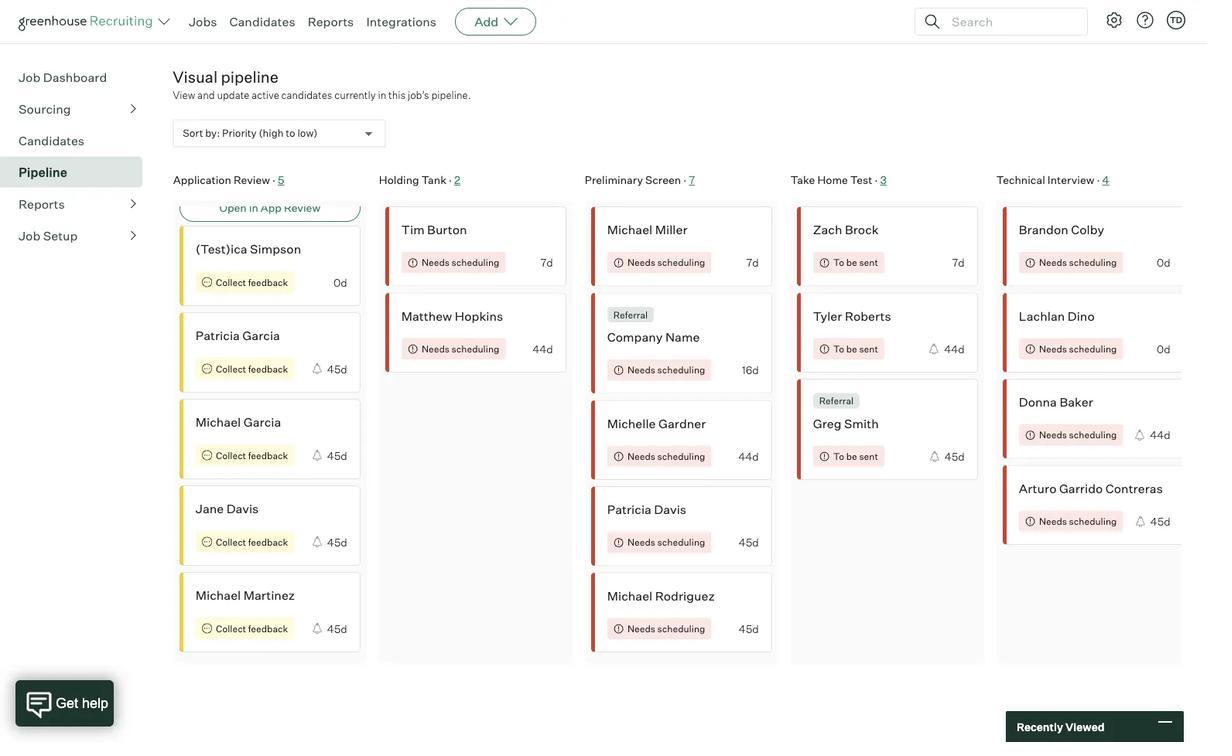 Task type: describe. For each thing, give the bounding box(es) containing it.
this
[[389, 89, 406, 102]]

needs for arturo garrido contreras
[[1039, 516, 1067, 528]]

company name
[[607, 330, 699, 345]]

· for lachlan
[[1096, 173, 1100, 187]]

michael martinez
[[195, 588, 295, 604]]

michael garcia
[[195, 415, 281, 430]]

hopkins
[[454, 309, 503, 324]]

4 · from the left
[[874, 173, 878, 187]]

arturo
[[1019, 481, 1056, 497]]

5
[[277, 173, 284, 187]]

referral for company
[[613, 309, 647, 321]]

lachlan dino
[[1019, 309, 1094, 324]]

view
[[173, 89, 195, 102]]

michael for michael garcia
[[195, 415, 240, 430]]

screen
[[645, 173, 681, 187]]

michael miller
[[607, 222, 687, 238]]

by:
[[205, 128, 220, 140]]

smith
[[844, 416, 878, 432]]

add
[[474, 14, 498, 29]]

tank
[[421, 173, 446, 187]]

needs scheduling for matthew hopkins
[[421, 343, 499, 355]]

needs scheduling for tim burton
[[421, 257, 499, 269]]

(high
[[259, 128, 284, 140]]

simpson
[[250, 242, 301, 257]]

jobs link
[[189, 14, 217, 29]]

sort
[[183, 128, 203, 140]]

sourcing
[[19, 102, 71, 117]]

davis for patricia davis
[[654, 502, 686, 518]]

open
[[219, 201, 246, 215]]

feedback for (test)ica simpson
[[248, 277, 288, 288]]

1 horizontal spatial reports
[[308, 14, 354, 29]]

matthew
[[401, 309, 452, 324]]

pipeline
[[221, 67, 279, 87]]

tim
[[401, 222, 424, 238]]

gardner
[[658, 416, 706, 432]]

needs for tim burton
[[421, 257, 449, 269]]

job for job dashboard
[[19, 70, 40, 85]]

scheduling for michelle gardner
[[657, 451, 705, 463]]

2
[[454, 173, 460, 187]]

viewed
[[1066, 721, 1105, 734]]

feedback for michael garcia
[[248, 450, 288, 462]]

dino
[[1067, 309, 1094, 324]]

brock
[[845, 222, 878, 238]]

greenhouse recruiting image
[[19, 12, 158, 31]]

zach brock
[[813, 222, 878, 238]]

job for job setup
[[19, 228, 40, 244]]

to be sent for brock
[[833, 257, 878, 269]]

technical interview · 4
[[996, 173, 1109, 187]]

open in app review link
[[179, 194, 360, 222]]

td
[[1170, 15, 1182, 25]]

patricia for patricia garcia
[[195, 328, 239, 344]]

in inside visual pipeline view and update active candidates currently in this job's pipeline.
[[378, 89, 386, 102]]

integrations
[[366, 14, 437, 29]]

(test)ica
[[195, 242, 247, 257]]

martinez
[[243, 588, 295, 604]]

sort by: priority (high to low)
[[183, 128, 318, 140]]

michael for michael martinez
[[195, 588, 240, 604]]

visual
[[173, 67, 218, 87]]

michael for michael rodriguez
[[607, 589, 652, 604]]

job setup
[[19, 228, 78, 244]]

scheduling for michael rodriguez
[[657, 623, 705, 635]]

collect for (test)ica simpson
[[215, 277, 246, 288]]

take
[[790, 173, 815, 187]]

active
[[252, 89, 279, 102]]

0d for colby
[[1156, 256, 1170, 270]]

brandon colby
[[1019, 222, 1104, 238]]

pipeline.
[[431, 89, 471, 102]]

be for brock
[[846, 257, 857, 269]]

dashboard
[[43, 70, 107, 85]]

jane
[[195, 502, 223, 517]]

update
[[217, 89, 250, 102]]

1 vertical spatial candidates link
[[19, 132, 136, 150]]

collect feedback for patricia garcia
[[215, 363, 288, 375]]

roberts
[[845, 309, 891, 324]]

application
[[173, 173, 231, 187]]

preliminary
[[584, 173, 643, 187]]

16d
[[742, 364, 759, 377]]

referral for greg
[[819, 396, 853, 407]]

zach
[[813, 222, 842, 238]]

michelle gardner
[[607, 416, 706, 432]]

tim burton
[[401, 222, 467, 238]]

garcia for patricia garcia
[[242, 328, 280, 344]]

needs scheduling for patricia davis
[[627, 537, 705, 549]]

davis for jane davis
[[226, 502, 258, 517]]

preliminary screen · 7
[[584, 173, 695, 187]]

patricia davis
[[607, 502, 686, 518]]

1 vertical spatial reports link
[[19, 195, 136, 214]]

scheduling down name
[[657, 365, 705, 376]]

add button
[[455, 8, 536, 36]]

sourcing link
[[19, 100, 136, 119]]

needs scheduling for lachlan dino
[[1039, 343, 1117, 355]]

candidates
[[281, 89, 332, 102]]

scheduling for lachlan dino
[[1069, 343, 1117, 355]]

needs for patricia davis
[[627, 537, 655, 549]]

collect feedback for (test)ica simpson
[[215, 277, 288, 288]]

patricia for patricia davis
[[607, 502, 651, 518]]

job setup link
[[19, 227, 136, 245]]

job's
[[408, 89, 429, 102]]

garrido
[[1059, 481, 1103, 497]]

0d for simpson
[[333, 276, 347, 289]]

0 horizontal spatial in
[[249, 201, 258, 215]]

3 · from the left
[[683, 173, 686, 187]]

1 horizontal spatial reports link
[[308, 14, 354, 29]]

7d for tyler roberts
[[952, 256, 964, 270]]

burton
[[427, 222, 467, 238]]

3 to from the top
[[833, 451, 844, 463]]

needs for brandon colby
[[1039, 257, 1067, 269]]

1 vertical spatial candidates
[[19, 133, 84, 149]]

michael for michael miller
[[607, 222, 652, 238]]

scheduling for tim burton
[[451, 257, 499, 269]]

collect feedback for michael garcia
[[215, 450, 288, 462]]

donna baker
[[1019, 395, 1093, 410]]

sent for tyler roberts
[[859, 343, 878, 355]]

3 be from the top
[[846, 451, 857, 463]]

patricia garcia
[[195, 328, 280, 344]]

low)
[[297, 128, 318, 140]]

home
[[817, 173, 848, 187]]



Task type: vqa. For each thing, say whether or not it's contained in the screenshot.
"more"
no



Task type: locate. For each thing, give the bounding box(es) containing it.
needs scheduling down "dino"
[[1039, 343, 1117, 355]]

michael rodriguez
[[607, 589, 714, 604]]

baker
[[1059, 395, 1093, 410]]

scheduling down 'hopkins'
[[451, 343, 499, 355]]

tyler
[[813, 309, 842, 324]]

1 vertical spatial referral
[[819, 396, 853, 407]]

5 · from the left
[[1096, 173, 1100, 187]]

application review · 5
[[173, 173, 284, 187]]

needs scheduling down michelle gardner
[[627, 451, 705, 463]]

job dashboard
[[19, 70, 107, 85]]

jobs
[[189, 14, 217, 29]]

take home test · 3
[[790, 173, 886, 187]]

to
[[833, 257, 844, 269], [833, 343, 844, 355], [833, 451, 844, 463]]

collect for jane davis
[[215, 537, 246, 548]]

3 collect from the top
[[215, 450, 246, 462]]

in
[[378, 89, 386, 102], [249, 201, 258, 215]]

0 vertical spatial reports link
[[308, 14, 354, 29]]

0 vertical spatial sent
[[859, 257, 878, 269]]

reports down pipeline
[[19, 197, 65, 212]]

to for zach
[[833, 257, 844, 269]]

Search text field
[[948, 10, 1073, 33]]

visual pipeline view and update active candidates currently in this job's pipeline.
[[173, 67, 471, 102]]

scheduling for matthew hopkins
[[451, 343, 499, 355]]

1 to be sent from the top
[[833, 257, 878, 269]]

2 be from the top
[[846, 343, 857, 355]]

needs down company
[[627, 365, 655, 376]]

referral
[[613, 309, 647, 321], [819, 396, 853, 407]]

recently viewed
[[1017, 721, 1105, 734]]

1 be from the top
[[846, 257, 857, 269]]

referral up greg
[[819, 396, 853, 407]]

feedback
[[248, 277, 288, 288], [248, 363, 288, 375], [248, 450, 288, 462], [248, 537, 288, 548], [248, 623, 288, 635]]

candidates down the sourcing
[[19, 133, 84, 149]]

pipeline link
[[19, 163, 136, 182]]

collect down (test)ica
[[215, 277, 246, 288]]

technical
[[996, 173, 1045, 187]]

garcia for michael garcia
[[243, 415, 281, 430]]

1 vertical spatial patricia
[[607, 502, 651, 518]]

1 horizontal spatial candidates
[[229, 14, 295, 29]]

to be sent down the brock
[[833, 257, 878, 269]]

needs scheduling down matthew hopkins
[[421, 343, 499, 355]]

tyler roberts
[[813, 309, 891, 324]]

2 feedback from the top
[[248, 363, 288, 375]]

candidates link
[[229, 14, 295, 29], [19, 132, 136, 150]]

sent down smith
[[859, 451, 878, 463]]

3 collect feedback from the top
[[215, 450, 288, 462]]

1 vertical spatial in
[[249, 201, 258, 215]]

to
[[286, 128, 295, 140]]

td button
[[1164, 8, 1189, 33]]

scheduling for brandon colby
[[1069, 257, 1117, 269]]

needs scheduling for donna baker
[[1039, 430, 1117, 441]]

jane davis
[[195, 502, 258, 517]]

contreras
[[1105, 481, 1163, 497]]

to for tyler
[[833, 343, 844, 355]]

· for matthew
[[448, 173, 452, 187]]

4 collect from the top
[[215, 537, 246, 548]]

3 to be sent from the top
[[833, 451, 878, 463]]

patricia
[[195, 328, 239, 344], [607, 502, 651, 518]]

0 horizontal spatial referral
[[613, 309, 647, 321]]

· left 3
[[874, 173, 878, 187]]

to down tyler
[[833, 343, 844, 355]]

job
[[19, 70, 40, 85], [19, 228, 40, 244]]

name
[[665, 330, 699, 345]]

be down "greg smith"
[[846, 451, 857, 463]]

0 vertical spatial to
[[833, 257, 844, 269]]

scheduling down patricia davis
[[657, 537, 705, 549]]

review right app
[[284, 201, 320, 215]]

· for (test)ica
[[272, 173, 275, 187]]

5 feedback from the top
[[248, 623, 288, 635]]

0 vertical spatial garcia
[[242, 328, 280, 344]]

collect for michael martinez
[[215, 623, 246, 635]]

scheduling for arturo garrido contreras
[[1069, 516, 1117, 528]]

0 horizontal spatial patricia
[[195, 328, 239, 344]]

2 to from the top
[[833, 343, 844, 355]]

lachlan
[[1019, 309, 1065, 324]]

needs scheduling down baker on the bottom right of page
[[1039, 430, 1117, 441]]

needs for donna baker
[[1039, 430, 1067, 441]]

michelle
[[607, 416, 655, 432]]

1 vertical spatial be
[[846, 343, 857, 355]]

candidates link up pipeline link
[[19, 132, 136, 150]]

feedback down jane davis
[[248, 537, 288, 548]]

collect down jane davis
[[215, 537, 246, 548]]

michael
[[607, 222, 652, 238], [195, 415, 240, 430], [195, 588, 240, 604], [607, 589, 652, 604]]

2 to be sent from the top
[[833, 343, 878, 355]]

candidates link up pipeline
[[229, 14, 295, 29]]

1 horizontal spatial in
[[378, 89, 386, 102]]

scheduling down 'miller' at the right
[[657, 257, 705, 269]]

2 collect from the top
[[215, 363, 246, 375]]

in left this
[[378, 89, 386, 102]]

0 horizontal spatial 7d
[[540, 256, 553, 270]]

needs down michelle
[[627, 451, 655, 463]]

rodriguez
[[655, 589, 714, 604]]

2 sent from the top
[[859, 343, 878, 355]]

needs down donna baker
[[1039, 430, 1067, 441]]

1 horizontal spatial davis
[[654, 502, 686, 518]]

2 vertical spatial be
[[846, 451, 857, 463]]

reports
[[308, 14, 354, 29], [19, 197, 65, 212]]

1 7d from the left
[[540, 256, 553, 270]]

needs down lachlan dino
[[1039, 343, 1067, 355]]

1 horizontal spatial 7d
[[746, 256, 759, 270]]

scheduling for patricia davis
[[657, 537, 705, 549]]

needs down matthew
[[421, 343, 449, 355]]

sent for zach brock
[[859, 257, 878, 269]]

2 vertical spatial to
[[833, 451, 844, 463]]

in left app
[[249, 201, 258, 215]]

1 vertical spatial reports
[[19, 197, 65, 212]]

reports link down pipeline link
[[19, 195, 136, 214]]

donna
[[1019, 395, 1057, 410]]

needs for michael rodriguez
[[627, 623, 655, 635]]

needs down patricia davis
[[627, 537, 655, 549]]

collect down patricia garcia
[[215, 363, 246, 375]]

reports up visual pipeline view and update active candidates currently in this job's pipeline.
[[308, 14, 354, 29]]

0 vertical spatial to be sent
[[833, 257, 878, 269]]

·
[[272, 173, 275, 187], [448, 173, 452, 187], [683, 173, 686, 187], [874, 173, 878, 187], [1096, 173, 1100, 187]]

collect feedback down jane davis
[[215, 537, 288, 548]]

needs scheduling down michael rodriguez
[[627, 623, 705, 635]]

be down the zach brock
[[846, 257, 857, 269]]

0 horizontal spatial candidates link
[[19, 132, 136, 150]]

1 vertical spatial sent
[[859, 343, 878, 355]]

0 vertical spatial be
[[846, 257, 857, 269]]

0 horizontal spatial reports
[[19, 197, 65, 212]]

1 sent from the top
[[859, 257, 878, 269]]

reports link up visual pipeline view and update active candidates currently in this job's pipeline.
[[308, 14, 354, 29]]

arturo garrido contreras
[[1019, 481, 1163, 497]]

feedback for patricia garcia
[[248, 363, 288, 375]]

0 vertical spatial patricia
[[195, 328, 239, 344]]

4 collect feedback from the top
[[215, 537, 288, 548]]

job up the sourcing
[[19, 70, 40, 85]]

be for roberts
[[846, 343, 857, 355]]

collect down michael garcia
[[215, 450, 246, 462]]

needs down michael miller
[[627, 257, 655, 269]]

1 horizontal spatial review
[[284, 201, 320, 215]]

to be sent down smith
[[833, 451, 878, 463]]

setup
[[43, 228, 78, 244]]

scheduling down colby
[[1069, 257, 1117, 269]]

44d
[[532, 343, 553, 356], [944, 343, 964, 356], [1150, 429, 1170, 442], [738, 450, 759, 464]]

0 vertical spatial reports
[[308, 14, 354, 29]]

needs for michelle gardner
[[627, 451, 655, 463]]

miller
[[655, 222, 687, 238]]

0 vertical spatial referral
[[613, 309, 647, 321]]

· left 2 on the top of the page
[[448, 173, 452, 187]]

collect feedback
[[215, 277, 288, 288], [215, 363, 288, 375], [215, 450, 288, 462], [215, 537, 288, 548], [215, 623, 288, 635]]

company
[[607, 330, 662, 345]]

scheduling down "rodriguez"
[[657, 623, 705, 635]]

1 · from the left
[[272, 173, 275, 187]]

to be sent down "tyler roberts"
[[833, 343, 878, 355]]

job left setup at the left
[[19, 228, 40, 244]]

needs for michael miller
[[627, 257, 655, 269]]

3 7d from the left
[[952, 256, 964, 270]]

45d
[[327, 362, 347, 376], [327, 449, 347, 463], [944, 450, 964, 464], [1150, 515, 1170, 529], [327, 536, 347, 549], [739, 536, 759, 550], [327, 623, 347, 636], [739, 623, 759, 636]]

collect feedback for jane davis
[[215, 537, 288, 548]]

holding tank · 2
[[379, 173, 460, 187]]

3
[[880, 173, 886, 187]]

collect feedback down michael garcia
[[215, 450, 288, 462]]

2 horizontal spatial 7d
[[952, 256, 964, 270]]

7
[[688, 173, 695, 187]]

1 horizontal spatial referral
[[819, 396, 853, 407]]

0 vertical spatial candidates
[[229, 14, 295, 29]]

needs scheduling for michael rodriguez
[[627, 623, 705, 635]]

open in app review
[[219, 201, 320, 215]]

needs down brandon colby
[[1039, 257, 1067, 269]]

app
[[260, 201, 281, 215]]

needs scheduling down colby
[[1039, 257, 1117, 269]]

· left 7
[[683, 173, 686, 187]]

2 collect feedback from the top
[[215, 363, 288, 375]]

3 feedback from the top
[[248, 450, 288, 462]]

0 horizontal spatial review
[[233, 173, 270, 187]]

7d for matthew hopkins
[[540, 256, 553, 270]]

(19)
[[19, 29, 38, 43]]

to down the zach brock
[[833, 257, 844, 269]]

0 vertical spatial 0d
[[1156, 256, 1170, 270]]

referral up company
[[613, 309, 647, 321]]

3 sent from the top
[[859, 451, 878, 463]]

needs down tim burton
[[421, 257, 449, 269]]

collect for michael garcia
[[215, 450, 246, 462]]

needs scheduling for arturo garrido contreras
[[1039, 516, 1117, 528]]

sent down roberts
[[859, 343, 878, 355]]

collect feedback down "michael martinez"
[[215, 623, 288, 635]]

sent
[[859, 257, 878, 269], [859, 343, 878, 355], [859, 451, 878, 463]]

4
[[1102, 173, 1109, 187]]

needs for lachlan dino
[[1039, 343, 1067, 355]]

collect for patricia garcia
[[215, 363, 246, 375]]

0 horizontal spatial davis
[[226, 502, 258, 517]]

integrations link
[[366, 14, 437, 29]]

collect
[[215, 277, 246, 288], [215, 363, 246, 375], [215, 450, 246, 462], [215, 537, 246, 548], [215, 623, 246, 635]]

and
[[197, 89, 215, 102]]

1 collect feedback from the top
[[215, 277, 288, 288]]

collect feedback down patricia garcia
[[215, 363, 288, 375]]

needs scheduling for michelle gardner
[[627, 451, 705, 463]]

2 vertical spatial 0d
[[1156, 343, 1170, 356]]

recently
[[1017, 721, 1063, 734]]

1 horizontal spatial patricia
[[607, 502, 651, 518]]

5 collect from the top
[[215, 623, 246, 635]]

2 7d from the left
[[746, 256, 759, 270]]

needs scheduling down 'miller' at the right
[[627, 257, 705, 269]]

0 vertical spatial review
[[233, 173, 270, 187]]

0 vertical spatial job
[[19, 70, 40, 85]]

currently
[[334, 89, 376, 102]]

needs scheduling
[[421, 257, 499, 269], [627, 257, 705, 269], [1039, 257, 1117, 269], [421, 343, 499, 355], [1039, 343, 1117, 355], [627, 365, 705, 376], [1039, 430, 1117, 441], [627, 451, 705, 463], [1039, 516, 1117, 528], [627, 537, 705, 549], [627, 623, 705, 635]]

review left 5
[[233, 173, 270, 187]]

2 vertical spatial to be sent
[[833, 451, 878, 463]]

(test)ica simpson
[[195, 242, 301, 257]]

1 horizontal spatial candidates link
[[229, 14, 295, 29]]

davis
[[226, 502, 258, 517], [654, 502, 686, 518]]

4 feedback from the top
[[248, 537, 288, 548]]

1 vertical spatial to
[[833, 343, 844, 355]]

to be sent for roberts
[[833, 343, 878, 355]]

1 vertical spatial job
[[19, 228, 40, 244]]

pipeline
[[19, 165, 67, 180]]

1 job from the top
[[19, 70, 40, 85]]

be down "tyler roberts"
[[846, 343, 857, 355]]

1 collect from the top
[[215, 277, 246, 288]]

0 vertical spatial in
[[378, 89, 386, 102]]

scheduling
[[451, 257, 499, 269], [657, 257, 705, 269], [1069, 257, 1117, 269], [451, 343, 499, 355], [1069, 343, 1117, 355], [657, 365, 705, 376], [1069, 430, 1117, 441], [657, 451, 705, 463], [1069, 516, 1117, 528], [657, 537, 705, 549], [657, 623, 705, 635]]

to be sent
[[833, 257, 878, 269], [833, 343, 878, 355], [833, 451, 878, 463]]

scheduling for michael miller
[[657, 257, 705, 269]]

2 vertical spatial sent
[[859, 451, 878, 463]]

needs down michael rodriguez
[[627, 623, 655, 635]]

feedback down the martinez
[[248, 623, 288, 635]]

1 vertical spatial to be sent
[[833, 343, 878, 355]]

scheduling down baker on the bottom right of page
[[1069, 430, 1117, 441]]

feedback down patricia garcia
[[248, 363, 288, 375]]

candidates
[[229, 14, 295, 29], [19, 133, 84, 149]]

1 vertical spatial garcia
[[243, 415, 281, 430]]

0 horizontal spatial candidates
[[19, 133, 84, 149]]

1 vertical spatial review
[[284, 201, 320, 215]]

scheduling down the gardner
[[657, 451, 705, 463]]

· left 4
[[1096, 173, 1100, 187]]

needs scheduling down garrido
[[1039, 516, 1117, 528]]

collect feedback down (test)ica simpson
[[215, 277, 288, 288]]

needs scheduling down patricia davis
[[627, 537, 705, 549]]

2 · from the left
[[448, 173, 452, 187]]

collect feedback for michael martinez
[[215, 623, 288, 635]]

scheduling down arturo garrido contreras
[[1069, 516, 1117, 528]]

5 collect feedback from the top
[[215, 623, 288, 635]]

2 job from the top
[[19, 228, 40, 244]]

0 vertical spatial candidates link
[[229, 14, 295, 29]]

0d for dino
[[1156, 343, 1170, 356]]

needs scheduling for michael miller
[[627, 257, 705, 269]]

needs scheduling down company name
[[627, 365, 705, 376]]

holding
[[379, 173, 419, 187]]

garcia
[[242, 328, 280, 344], [243, 415, 281, 430]]

0 horizontal spatial reports link
[[19, 195, 136, 214]]

td button
[[1167, 11, 1186, 29]]

scheduling down "dino"
[[1069, 343, 1117, 355]]

1 feedback from the top
[[248, 277, 288, 288]]

feedback for jane davis
[[248, 537, 288, 548]]

needs scheduling for brandon colby
[[1039, 257, 1117, 269]]

feedback for michael martinez
[[248, 623, 288, 635]]

greg
[[813, 416, 841, 432]]

test
[[850, 173, 872, 187]]

greg smith
[[813, 416, 878, 432]]

· left 5
[[272, 173, 275, 187]]

to down "greg smith"
[[833, 451, 844, 463]]

feedback down michael garcia
[[248, 450, 288, 462]]

scheduling for donna baker
[[1069, 430, 1117, 441]]

1 to from the top
[[833, 257, 844, 269]]

needs down arturo
[[1039, 516, 1067, 528]]

configure image
[[1105, 11, 1124, 29]]

candidates up pipeline
[[229, 14, 295, 29]]

scheduling down burton
[[451, 257, 499, 269]]

matthew hopkins
[[401, 309, 503, 324]]

collect down "michael martinez"
[[215, 623, 246, 635]]

needs scheduling down burton
[[421, 257, 499, 269]]

needs for matthew hopkins
[[421, 343, 449, 355]]

sent down the brock
[[859, 257, 878, 269]]

job dashboard link
[[19, 68, 136, 87]]

1 vertical spatial 0d
[[333, 276, 347, 289]]

feedback down simpson
[[248, 277, 288, 288]]



